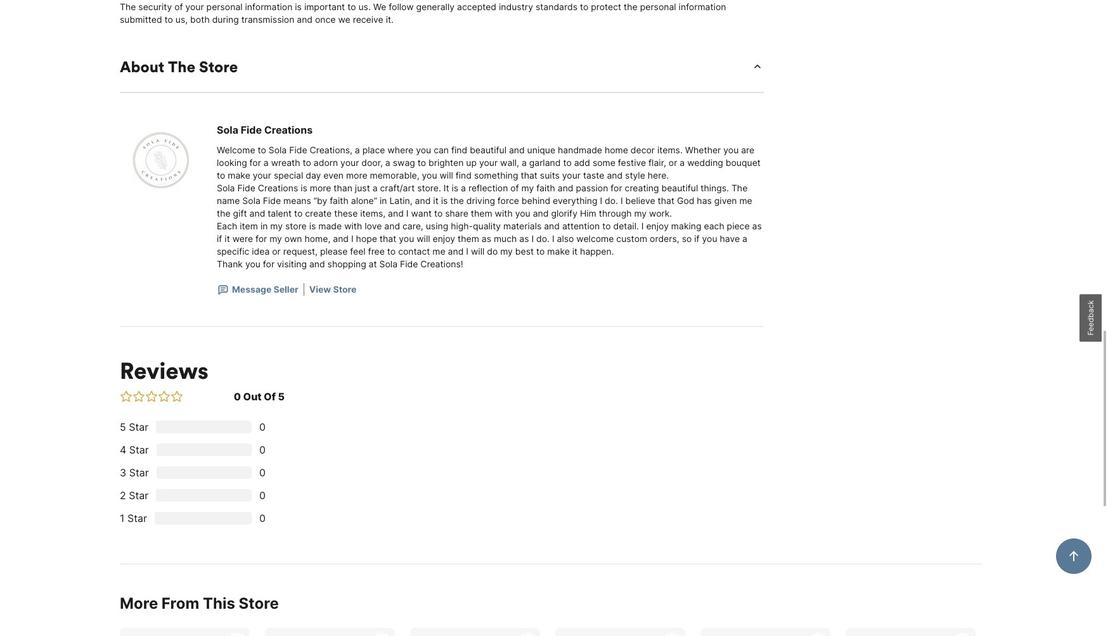 Task type: describe. For each thing, give the bounding box(es) containing it.
message seller
[[232, 271, 298, 281]]

request,
[[283, 233, 318, 243]]

your down add
[[562, 157, 581, 167]]

want
[[411, 195, 432, 205]]

you up materials
[[515, 195, 530, 205]]

0 horizontal spatial beautiful
[[470, 131, 507, 142]]

creations inside welcome to sola fide creations, a place where you can find beautiful and unique handmade home decor items. whether you are looking for a wreath to adorn your door, a swag to brighten up your wall, a garland to add some festive flair, or a wedding bouquet to make your special day even more memorable, you will find something that suits your taste and style here. sola fide creations is more than just a craft/art store. it is a reflection of my faith and passion for creating beautiful things. the name sola fide means "by faith alone" in latin, and it is the driving force behind everything i do. i believe that god has given me the gift and talent to create these items, and i want to share them with you and glorify him through my work. each item in my store is made with love and care, using high-quality materials and attention to detail. i enjoy making each piece as if it were for my own home, and i hope that you will enjoy them as much as i do. i also welcome custom orders, so if you have a specific idea or request, please feel free to contact me and i will do my best to make it happen. thank you for visiting and shopping at sola fide creations!
[[258, 169, 298, 180]]

0 horizontal spatial more
[[310, 169, 331, 180]]

at
[[369, 245, 377, 256]]

2 if from the left
[[694, 220, 700, 231]]

is up means
[[301, 169, 307, 180]]

best
[[515, 233, 534, 243]]

your up something
[[479, 144, 498, 155]]

latin,
[[390, 182, 413, 193]]

0 horizontal spatial will
[[417, 220, 430, 231]]

to left add
[[563, 144, 572, 155]]

idea
[[252, 233, 270, 243]]

attention
[[562, 207, 600, 218]]

my down believe
[[634, 195, 647, 205]]

items,
[[360, 195, 386, 205]]

favorite image for product name is small valentine heart wreath red rose wood bead heart wreath red gingham ribbon asymmetrical wreath front door decor love white sola flower image
[[955, 623, 971, 637]]

0 vertical spatial it
[[433, 182, 439, 193]]

0 vertical spatial that
[[521, 157, 538, 167]]

wreath
[[271, 144, 300, 155]]

a right the it
[[461, 169, 466, 180]]

"by
[[314, 182, 327, 193]]

thank
[[217, 245, 243, 256]]

to down sola fide creations
[[258, 131, 266, 142]]

welcome
[[577, 220, 614, 231]]

3 tabler image from the left
[[158, 377, 171, 390]]

glorify
[[551, 195, 578, 205]]

1 tabler image from the left
[[133, 377, 145, 390]]

home,
[[305, 220, 331, 231]]

2 horizontal spatial that
[[658, 182, 675, 193]]

1 horizontal spatial beautiful
[[662, 169, 698, 180]]

so
[[682, 220, 692, 231]]

the inside welcome to sola fide creations, a place where you can find beautiful and unique handmade home decor items. whether you are looking for a wreath to adorn your door, a swag to brighten up your wall, a garland to add some festive flair, or a wedding bouquet to make your special day even more memorable, you will find something that suits your taste and style here. sola fide creations is more than just a craft/art store. it is a reflection of my faith and passion for creating beautiful things. the name sola fide means "by faith alone" in latin, and it is the driving force behind everything i do. i believe that god has given me the gift and talent to create these items, and i want to share them with you and glorify him through my work. each item in my store is made with love and care, using high-quality materials and attention to detail. i enjoy making each piece as if it were for my own home, and i hope that you will enjoy them as much as i do. i also welcome custom orders, so if you have a specific idea or request, please feel free to contact me and i will do my best to make it happen. thank you for visiting and shopping at sola fide creations!
[[732, 169, 748, 180]]

up
[[466, 144, 477, 155]]

favorite image for "product name is small shabby chic valentine heart wreath wood bead heart maroon roses asymmetrical wreath hanging greenery front door decor love vintage" image
[[810, 623, 825, 637]]

view
[[309, 271, 331, 281]]

0 for 3 star
[[259, 453, 266, 466]]

0 vertical spatial them
[[471, 195, 492, 205]]

looking
[[217, 144, 247, 155]]

a right wall,
[[522, 144, 527, 155]]

1 vertical spatial them
[[458, 220, 479, 231]]

add
[[574, 144, 590, 155]]

for up "idea"
[[255, 220, 267, 231]]

it
[[444, 169, 449, 180]]

fide down "contact"
[[400, 245, 418, 256]]

product name is farmhouse swag, eucalyptus swag wreath, neutral bow, large swag, modern décor, year round, mirror entryway swag trending swag, elegant image
[[410, 615, 540, 637]]

welcome
[[217, 131, 255, 142]]

just
[[355, 169, 370, 180]]

favorite image for the product name is farmhouse swag, eucalyptus swag wreath, neutral bow, large swag, modern décor, year round, mirror entryway swag trending swag, elegant image
[[520, 623, 535, 637]]

and up please
[[333, 220, 349, 231]]

you left are
[[724, 131, 739, 142]]

fide up talent at left top
[[263, 182, 281, 193]]

god
[[677, 182, 695, 193]]

store inside dropdown button
[[199, 44, 238, 63]]

wedding
[[687, 144, 723, 155]]

0 vertical spatial enjoy
[[646, 207, 669, 218]]

wall,
[[500, 144, 519, 155]]

1 horizontal spatial as
[[519, 220, 529, 231]]

day
[[306, 157, 321, 167]]

about the store button
[[120, 43, 764, 63]]

i up feel
[[351, 220, 354, 231]]

1 horizontal spatial in
[[380, 182, 387, 193]]

1 tabler image from the left
[[120, 377, 133, 390]]

favorite image for product name is wampi fruit farmhouse swag kitchen swag modern décor vibrant timeless swag exotic fruit swag all year shabby chic swag unique farmhouse swag 'image'
[[665, 623, 680, 637]]

is right the it
[[452, 169, 458, 180]]

swag
[[393, 144, 415, 155]]

to up the day
[[303, 144, 311, 155]]

and down some
[[607, 157, 623, 167]]

driving
[[467, 182, 495, 193]]

place
[[362, 131, 385, 142]]

my right of
[[522, 169, 534, 180]]

work.
[[649, 195, 672, 205]]

and up wall,
[[509, 131, 525, 142]]

to down looking
[[217, 157, 225, 167]]

hope
[[356, 220, 377, 231]]

2 vertical spatial store
[[239, 581, 279, 600]]

gift
[[233, 195, 247, 205]]

suits
[[540, 157, 560, 167]]

and up item
[[249, 195, 265, 205]]

door,
[[362, 144, 383, 155]]

much
[[494, 220, 517, 231]]

behind
[[522, 182, 550, 193]]

sola fide creations
[[217, 110, 313, 123]]

through
[[599, 195, 632, 205]]

creations!
[[421, 245, 463, 256]]

2 horizontal spatial as
[[752, 207, 762, 218]]

you down "idea"
[[245, 245, 261, 256]]

high-
[[451, 207, 473, 218]]

0 horizontal spatial in
[[260, 207, 268, 218]]

more
[[120, 581, 158, 600]]

you down care,
[[399, 220, 414, 231]]

sola up gift at left
[[242, 182, 260, 193]]

specific
[[217, 233, 249, 243]]

to right free in the top of the page
[[387, 233, 396, 243]]

alone"
[[351, 182, 377, 193]]

to down through on the right top of page
[[602, 207, 611, 218]]

bouquet
[[726, 144, 761, 155]]

are
[[741, 131, 755, 142]]

0 vertical spatial or
[[669, 144, 677, 155]]

more from this store
[[120, 581, 279, 600]]

i left do
[[466, 233, 469, 243]]

a down piece in the top right of the page
[[742, 220, 747, 231]]

1 vertical spatial do.
[[536, 220, 550, 231]]

and right love at the left
[[384, 207, 400, 218]]

view store button
[[309, 270, 357, 283]]

your left the special
[[253, 157, 271, 167]]

memorable,
[[370, 157, 419, 167]]

reviews
[[120, 343, 208, 372]]

my left own
[[270, 220, 282, 231]]

1 horizontal spatial faith
[[537, 169, 555, 180]]

1 horizontal spatial with
[[495, 195, 513, 205]]

store.
[[417, 169, 441, 180]]

festive
[[618, 144, 646, 155]]

2 tabler image from the left
[[171, 377, 183, 390]]

product seller avatar image
[[123, 109, 199, 185]]

1 if from the left
[[217, 220, 222, 231]]

have
[[720, 220, 740, 231]]

my down talent at left top
[[270, 207, 283, 218]]

4
[[120, 430, 126, 443]]

fide up welcome
[[241, 110, 262, 123]]

0 horizontal spatial or
[[272, 233, 281, 243]]

create
[[305, 195, 332, 205]]

product name is small valentine heart wreath red rose wood bead heart wreath red gingham ribbon asymmetrical wreath front door decor love white sola flower image
[[846, 615, 976, 637]]

you left can
[[416, 131, 431, 142]]

star for 3 star
[[129, 453, 149, 466]]

garland
[[529, 144, 561, 155]]

reflection
[[468, 169, 508, 180]]

happen.
[[580, 233, 614, 243]]

1 horizontal spatial make
[[547, 233, 570, 243]]

also
[[557, 220, 574, 231]]

2 vertical spatial that
[[380, 220, 396, 231]]

view store
[[309, 271, 357, 281]]

materials
[[503, 207, 542, 218]]

0 horizontal spatial it
[[225, 220, 230, 231]]

taste
[[583, 157, 604, 167]]

believe
[[625, 182, 655, 193]]

sola up wreath
[[269, 131, 287, 142]]

star for 4 star
[[129, 430, 149, 443]]

adorn
[[314, 144, 338, 155]]

decor
[[631, 131, 655, 142]]

name
[[217, 182, 240, 193]]

has
[[697, 182, 712, 193]]



Task type: locate. For each thing, give the bounding box(es) containing it.
0 horizontal spatial enjoy
[[433, 220, 455, 231]]

this
[[203, 581, 235, 600]]

2
[[120, 476, 126, 489]]

that up "work."
[[658, 182, 675, 193]]

can
[[434, 131, 449, 142]]

to right best
[[536, 233, 545, 243]]

2 vertical spatial it
[[572, 233, 578, 243]]

the
[[450, 182, 464, 193], [217, 195, 231, 205]]

1
[[120, 499, 125, 512]]

you
[[416, 131, 431, 142], [724, 131, 739, 142], [422, 157, 437, 167], [515, 195, 530, 205], [399, 220, 414, 231], [702, 220, 717, 231], [245, 245, 261, 256]]

me right given
[[740, 182, 752, 193]]

you down each on the top of the page
[[702, 220, 717, 231]]

0 horizontal spatial me
[[433, 233, 445, 243]]

do
[[487, 233, 498, 243]]

0 horizontal spatial faith
[[330, 182, 349, 193]]

star for 2 star
[[129, 476, 148, 489]]

whether
[[685, 131, 721, 142]]

4 favorite image from the left
[[955, 623, 971, 637]]

0 vertical spatial do.
[[605, 182, 618, 193]]

0 horizontal spatial as
[[482, 220, 491, 231]]

1 horizontal spatial tabler image
[[171, 377, 183, 390]]

1 favorite image from the left
[[375, 623, 390, 637]]

piece
[[727, 207, 750, 218]]

or down items.
[[669, 144, 677, 155]]

star right 2
[[129, 476, 148, 489]]

product name is small shabby chic valentine heart wreath wood bead heart maroon roses asymmetrical wreath hanging greenery front door decor love vintage image
[[701, 615, 831, 637]]

i up through on the right top of page
[[621, 182, 623, 193]]

1 horizontal spatial me
[[740, 182, 752, 193]]

unique
[[527, 131, 555, 142]]

0 for 1 star
[[259, 499, 266, 512]]

1 horizontal spatial if
[[694, 220, 700, 231]]

1 vertical spatial the
[[732, 169, 748, 180]]

1 vertical spatial it
[[225, 220, 230, 231]]

0 vertical spatial in
[[380, 182, 387, 193]]

to down means
[[294, 195, 303, 205]]

seller
[[274, 271, 298, 281]]

0 horizontal spatial make
[[228, 157, 250, 167]]

3 0 from the top
[[259, 476, 266, 489]]

0 horizontal spatial if
[[217, 220, 222, 231]]

star right 4
[[129, 430, 149, 443]]

1 horizontal spatial the
[[732, 169, 748, 180]]

4 0 from the top
[[259, 499, 266, 512]]

1 horizontal spatial that
[[521, 157, 538, 167]]

will up the it
[[440, 157, 453, 167]]

tabler image
[[133, 377, 145, 390], [171, 377, 183, 390]]

and up creations!
[[448, 233, 464, 243]]

1 vertical spatial the
[[217, 195, 231, 205]]

the right about
[[168, 44, 195, 63]]

for down welcome
[[250, 144, 261, 155]]

product name is farmhouse swag, eucalyptus swag wreath, buffalo check, beige black gingham, modern décor, year round, mirror entryway swag trending, elegant image
[[265, 615, 395, 637]]

in right item
[[260, 207, 268, 218]]

find
[[451, 131, 467, 142], [456, 157, 472, 167]]

i down passion
[[600, 182, 602, 193]]

0 horizontal spatial favorite image
[[230, 623, 245, 637]]

everything
[[553, 182, 598, 193]]

as up best
[[519, 220, 529, 231]]

enjoy down "work."
[[646, 207, 669, 218]]

0 vertical spatial more
[[346, 157, 367, 167]]

them
[[471, 195, 492, 205], [458, 220, 479, 231]]

and down please
[[309, 245, 325, 256]]

star
[[129, 430, 149, 443], [129, 453, 149, 466], [129, 476, 148, 489], [127, 499, 147, 512]]

craft/art
[[380, 169, 415, 180]]

talent
[[268, 195, 292, 205]]

0 vertical spatial find
[[451, 131, 467, 142]]

care,
[[403, 207, 423, 218]]

0 vertical spatial creations
[[264, 110, 313, 123]]

4 star
[[120, 430, 149, 443]]

0 horizontal spatial do.
[[536, 220, 550, 231]]

sola
[[217, 110, 238, 123], [269, 131, 287, 142], [217, 169, 235, 180], [242, 182, 260, 193], [379, 245, 398, 256]]

some
[[593, 144, 616, 155]]

1 vertical spatial make
[[547, 233, 570, 243]]

product name is wampi fruit farmhouse swag kitchen swag modern décor vibrant timeless swag exotic fruit swag all year shabby chic swag unique farmhouse swag image
[[555, 615, 685, 637]]

and up everything
[[558, 169, 573, 180]]

feel
[[350, 233, 366, 243]]

0 vertical spatial make
[[228, 157, 250, 167]]

for
[[250, 144, 261, 155], [611, 169, 622, 180], [255, 220, 267, 231], [263, 245, 275, 256]]

creations down the special
[[258, 169, 298, 180]]

i
[[600, 182, 602, 193], [621, 182, 623, 193], [406, 195, 409, 205], [641, 207, 644, 218], [351, 220, 354, 231], [532, 220, 534, 231], [552, 220, 554, 231], [466, 233, 469, 243]]

3
[[120, 453, 126, 466]]

find up 'up'
[[451, 131, 467, 142]]

2 horizontal spatial will
[[471, 233, 485, 243]]

if
[[217, 220, 222, 231], [694, 220, 700, 231]]

0 horizontal spatial that
[[380, 220, 396, 231]]

me up creations!
[[433, 233, 445, 243]]

1 0 from the top
[[259, 430, 266, 443]]

1 vertical spatial enjoy
[[433, 220, 455, 231]]

about
[[120, 44, 164, 63]]

and
[[509, 131, 525, 142], [607, 157, 623, 167], [558, 169, 573, 180], [415, 182, 431, 193], [249, 195, 265, 205], [388, 195, 404, 205], [533, 195, 549, 205], [384, 207, 400, 218], [544, 207, 560, 218], [333, 220, 349, 231], [448, 233, 464, 243], [309, 245, 325, 256]]

0 horizontal spatial with
[[344, 207, 362, 218]]

a left 'place' at top left
[[355, 131, 360, 142]]

as down quality
[[482, 220, 491, 231]]

creations up wreath
[[264, 110, 313, 123]]

style
[[625, 157, 645, 167]]

is up home,
[[309, 207, 316, 218]]

or right "idea"
[[272, 233, 281, 243]]

beautiful up 'up'
[[470, 131, 507, 142]]

a left wreath
[[264, 144, 269, 155]]

these
[[334, 195, 358, 205]]

is down the it
[[441, 182, 448, 193]]

1 vertical spatial find
[[456, 157, 472, 167]]

a up the 'memorable,'
[[385, 144, 390, 155]]

0 horizontal spatial store
[[199, 44, 238, 63]]

a right just
[[373, 169, 378, 180]]

i up best
[[532, 220, 534, 231]]

1 vertical spatial store
[[333, 271, 357, 281]]

will left do
[[471, 233, 485, 243]]

1 horizontal spatial store
[[239, 581, 279, 600]]

fide up wreath
[[289, 131, 307, 142]]

1 vertical spatial will
[[417, 220, 430, 231]]

1 vertical spatial or
[[272, 233, 281, 243]]

means
[[283, 182, 311, 193]]

to right swag
[[418, 144, 426, 155]]

1 vertical spatial beautiful
[[662, 169, 698, 180]]

1 vertical spatial with
[[344, 207, 362, 218]]

love
[[365, 207, 382, 218]]

product name is angel wings shabby chic rag wreath rustic art deco canvas vintage farmhouse memorial nursery unique country cottage heavenly stylish image
[[120, 615, 250, 637]]

shopping
[[328, 245, 366, 256]]

sola right 'at'
[[379, 245, 398, 256]]

will up "contact"
[[417, 220, 430, 231]]

star right 3
[[129, 453, 149, 466]]

2 tabler image from the left
[[145, 377, 158, 390]]

my down much
[[500, 233, 513, 243]]

orders,
[[650, 220, 679, 231]]

to up the using
[[434, 195, 443, 205]]

1 horizontal spatial will
[[440, 157, 453, 167]]

that up free in the top of the page
[[380, 220, 396, 231]]

creating
[[625, 169, 659, 180]]

custom
[[616, 220, 647, 231]]

him
[[580, 195, 596, 205]]

even
[[323, 157, 344, 167]]

given
[[714, 182, 737, 193]]

2 horizontal spatial it
[[572, 233, 578, 243]]

each
[[704, 207, 724, 218]]

message
[[232, 271, 272, 281]]

flair,
[[649, 144, 666, 155]]

beautiful up god
[[662, 169, 698, 180]]

favorite image for 'product name is farmhouse swag, eucalyptus swag wreath, buffalo check, beige black gingham, modern décor, year round, mirror entryway swag trending, elegant' image
[[375, 623, 390, 637]]

using
[[426, 207, 448, 218]]

fide up 'name'
[[237, 169, 255, 180]]

and down behind
[[533, 195, 549, 205]]

favorite image
[[230, 623, 245, 637], [810, 623, 825, 637]]

you up store.
[[422, 157, 437, 167]]

the up the share
[[450, 182, 464, 193]]

as
[[752, 207, 762, 218], [482, 220, 491, 231], [519, 220, 529, 231]]

if down each
[[217, 220, 222, 231]]

star for 1 star
[[127, 499, 147, 512]]

0 for 4 star
[[259, 430, 266, 443]]

do.
[[605, 182, 618, 193], [536, 220, 550, 231]]

brighten
[[429, 144, 464, 155]]

favorite image for 'product name is angel wings shabby chic rag wreath rustic art deco canvas vintage farmhouse memorial nursery unique country cottage heavenly stylish' image
[[230, 623, 245, 637]]

1 vertical spatial in
[[260, 207, 268, 218]]

2 horizontal spatial store
[[333, 271, 357, 281]]

and up want on the top
[[415, 182, 431, 193]]

store inside view store 'button'
[[333, 271, 357, 281]]

1 vertical spatial me
[[433, 233, 445, 243]]

2 vertical spatial will
[[471, 233, 485, 243]]

a
[[355, 131, 360, 142], [264, 144, 269, 155], [385, 144, 390, 155], [522, 144, 527, 155], [680, 144, 685, 155], [373, 169, 378, 180], [461, 169, 466, 180], [742, 220, 747, 231]]

force
[[498, 182, 519, 193]]

share
[[445, 195, 468, 205]]

make down also
[[547, 233, 570, 243]]

store
[[199, 44, 238, 63], [333, 271, 357, 281], [239, 581, 279, 600]]

0 vertical spatial me
[[740, 182, 752, 193]]

from
[[162, 581, 199, 600]]

for right passion
[[611, 169, 622, 180]]

or
[[669, 144, 677, 155], [272, 233, 281, 243]]

1 vertical spatial creations
[[258, 169, 298, 180]]

1 vertical spatial faith
[[330, 182, 349, 193]]

about the store
[[120, 44, 238, 63]]

1 vertical spatial that
[[658, 182, 675, 193]]

me
[[740, 182, 752, 193], [433, 233, 445, 243]]

0
[[259, 430, 266, 443], [259, 453, 266, 466], [259, 476, 266, 489], [259, 499, 266, 512]]

i right detail.
[[641, 207, 644, 218]]

0 horizontal spatial the
[[217, 195, 231, 205]]

home
[[605, 131, 628, 142]]

enjoy down the using
[[433, 220, 455, 231]]

faith down than
[[330, 182, 349, 193]]

1 horizontal spatial favorite image
[[810, 623, 825, 637]]

0 horizontal spatial tabler image
[[133, 377, 145, 390]]

were
[[232, 220, 253, 231]]

the up given
[[732, 169, 748, 180]]

1 vertical spatial more
[[310, 169, 331, 180]]

star right "1"
[[127, 499, 147, 512]]

welcome to sola fide creations, a place where you can find beautiful and unique handmade home decor items. whether you are looking for a wreath to adorn your door, a swag to brighten up your wall, a garland to add some festive flair, or a wedding bouquet to make your special day even more memorable, you will find something that suits your taste and style here. sola fide creations is more than just a craft/art store. it is a reflection of my faith and passion for creating beautiful things. the name sola fide means "by faith alone" in latin, and it is the driving force behind everything i do. i believe that god has given me the gift and talent to create these items, and i want to share them with you and glorify him through my work. each item in my store is made with love and care, using high-quality materials and attention to detail. i enjoy making each piece as if it were for my own home, and i hope that you will enjoy them as much as i do. i also welcome custom orders, so if you have a specific idea or request, please feel free to contact me and i will do my best to make it happen. thank you for visiting and shopping at sola fide creations!
[[217, 131, 764, 256]]

item
[[240, 207, 258, 218]]

creations,
[[310, 131, 352, 142]]

sola up welcome
[[217, 110, 238, 123]]

with down these
[[344, 207, 362, 218]]

as right piece in the top right of the page
[[752, 207, 762, 218]]

special
[[274, 157, 303, 167]]

it down store.
[[433, 182, 439, 193]]

0 vertical spatial faith
[[537, 169, 555, 180]]

items.
[[657, 131, 683, 142]]

3 favorite image from the left
[[665, 623, 680, 637]]

for down "idea"
[[263, 245, 275, 256]]

the up each
[[217, 195, 231, 205]]

where
[[388, 131, 414, 142]]

your up even
[[341, 144, 359, 155]]

and down 'latin,'
[[388, 195, 404, 205]]

and down glorify
[[544, 207, 560, 218]]

0 for 2 star
[[259, 476, 266, 489]]

here.
[[648, 157, 669, 167]]

find down 'up'
[[456, 157, 472, 167]]

each
[[217, 207, 237, 218]]

own
[[285, 220, 302, 231]]

1 horizontal spatial it
[[433, 182, 439, 193]]

i left also
[[552, 220, 554, 231]]

0 vertical spatial the
[[450, 182, 464, 193]]

1 favorite image from the left
[[230, 623, 245, 637]]

tabler image
[[120, 377, 133, 390], [145, 377, 158, 390], [158, 377, 171, 390]]

them down high-
[[458, 220, 479, 231]]

1 horizontal spatial enjoy
[[646, 207, 669, 218]]

in
[[380, 182, 387, 193], [260, 207, 268, 218]]

more up just
[[346, 157, 367, 167]]

2 favorite image from the left
[[810, 623, 825, 637]]

something
[[474, 157, 518, 167]]

2 0 from the top
[[259, 453, 266, 466]]

i up care,
[[406, 195, 409, 205]]

1 horizontal spatial the
[[450, 182, 464, 193]]

0 horizontal spatial the
[[168, 44, 195, 63]]

0 vertical spatial with
[[495, 195, 513, 205]]

1 horizontal spatial more
[[346, 157, 367, 167]]

it down also
[[572, 233, 578, 243]]

that down garland
[[521, 157, 538, 167]]

favorite image
[[375, 623, 390, 637], [520, 623, 535, 637], [665, 623, 680, 637], [955, 623, 971, 637]]

0 vertical spatial beautiful
[[470, 131, 507, 142]]

sola up 'name'
[[217, 169, 235, 180]]

0 vertical spatial the
[[168, 44, 195, 63]]

0 vertical spatial will
[[440, 157, 453, 167]]

0 vertical spatial store
[[199, 44, 238, 63]]

the inside dropdown button
[[168, 44, 195, 63]]

1 horizontal spatial do.
[[605, 182, 618, 193]]

a down items.
[[680, 144, 685, 155]]

made
[[318, 207, 342, 218]]

1 horizontal spatial or
[[669, 144, 677, 155]]

2 favorite image from the left
[[520, 623, 535, 637]]



Task type: vqa. For each thing, say whether or not it's contained in the screenshot.
the 18&#x22; St. Patrick&#x27;s Day Shamrock Wreath by Celebrate It&#x2122; image
no



